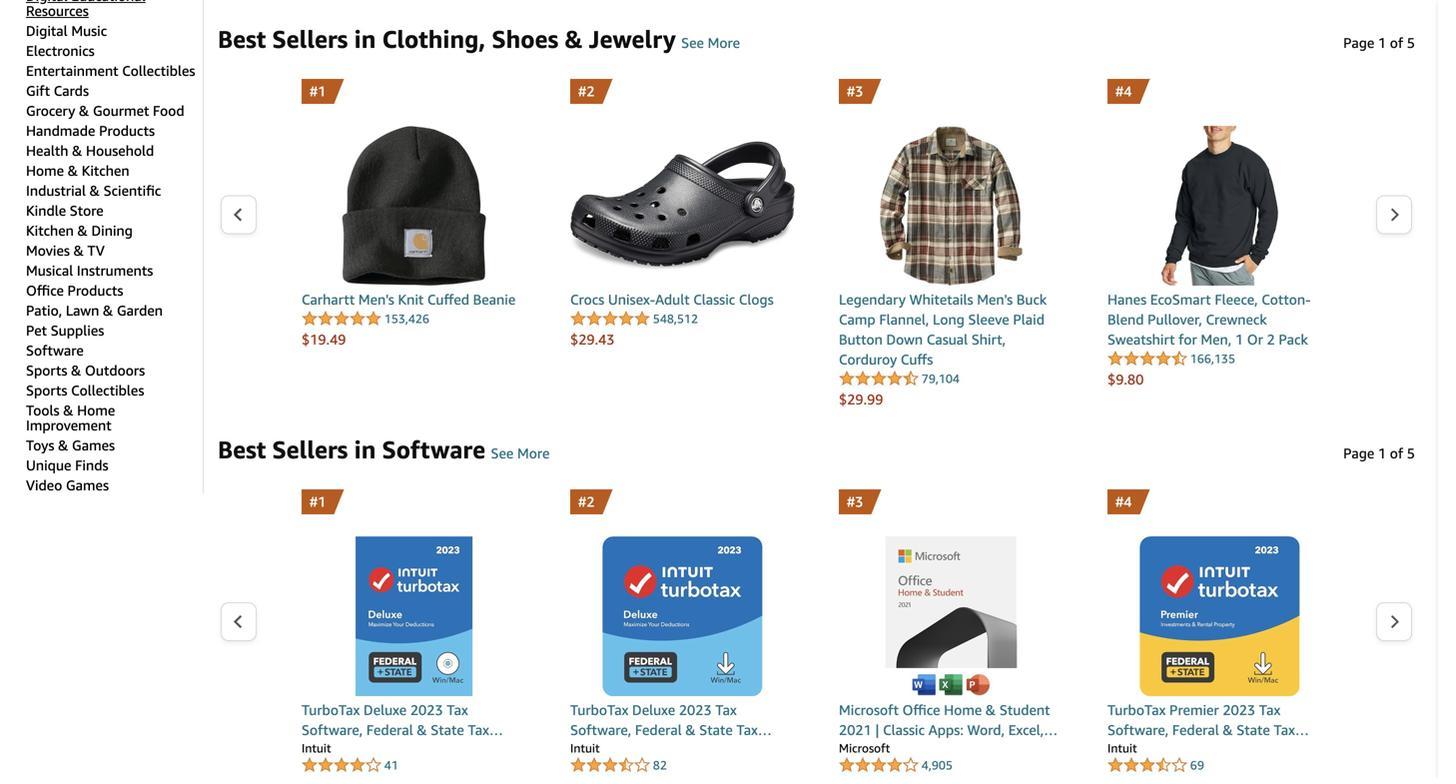 Task type: describe. For each thing, give the bounding box(es) containing it.
#4 for best sellers in clothing, shoes & jewelry
[[1116, 83, 1132, 99]]

41
[[384, 758, 398, 772]]

tax… for #4
[[1274, 722, 1309, 738]]

state for #1
[[431, 722, 464, 738]]

microsoft office home & student 2021 | classic apps: word, excel,… microsoft
[[839, 702, 1058, 755]]

$9.80
[[1108, 371, 1144, 388]]

tax… for #1
[[468, 722, 503, 738]]

hanes
[[1108, 291, 1147, 308]]

video games link
[[26, 477, 109, 493]]

turbotax premier 2023 tax software, federal & state tax return [amazon exclusive] [pc/mac download] image
[[1108, 536, 1332, 696]]

& inside microsoft office home & student 2021 | classic apps: word, excel,… microsoft
[[986, 702, 996, 718]]

blend
[[1108, 311, 1144, 328]]

lawn
[[66, 302, 99, 319]]

digital educational resources digital music electronics entertainment collectibles gift cards grocery & gourmet food handmade products health & household home & kitchen industrial & scientific kindle store kitchen & dining movies & tv musical instruments office products patio, lawn & garden pet supplies software sports & outdoors sports collectibles tools & home improvement toys & games unique finds video games
[[26, 0, 195, 493]]

educational
[[71, 0, 146, 4]]

supplies
[[51, 322, 104, 339]]

industrial & scientific link
[[26, 182, 161, 199]]

cuffs
[[901, 351, 933, 368]]

tax… for #2
[[737, 722, 772, 738]]

sleeve
[[968, 311, 1010, 328]]

federal for #2
[[635, 722, 682, 738]]

1 vertical spatial collectibles
[[71, 382, 144, 399]]

carhartt
[[302, 291, 355, 308]]

intuit for #1
[[302, 741, 331, 755]]

turbotax for #4
[[1108, 702, 1166, 718]]

men's inside legendary whitetails men's buck camp flannel, long sleeve plaid button down casual shirt, corduroy cuffs
[[977, 291, 1013, 308]]

for
[[1179, 331, 1197, 348]]

premier
[[1170, 702, 1219, 718]]

software inside digital educational resources digital music electronics entertainment collectibles gift cards grocery & gourmet food handmade products health & household home & kitchen industrial & scientific kindle store kitchen & dining movies & tv musical instruments office products patio, lawn & garden pet supplies software sports & outdoors sports collectibles tools & home improvement toys & games unique finds video games
[[26, 342, 84, 359]]

crocs unisex-adult classic clogs
[[570, 291, 774, 308]]

button
[[839, 331, 883, 348]]

movies & tv link
[[26, 242, 105, 259]]

cuffed
[[427, 291, 469, 308]]

1 vertical spatial home
[[77, 402, 115, 419]]

$9.80 link
[[1108, 370, 1332, 390]]

2023 for #2
[[679, 702, 712, 718]]

buck
[[1017, 291, 1047, 308]]

5 for best sellers in software
[[1407, 445, 1415, 461]]

office inside microsoft office home & student 2021 | classic apps: word, excel,… microsoft
[[903, 702, 940, 718]]

office inside digital educational resources digital music electronics entertainment collectibles gift cards grocery & gourmet food handmade products health & household home & kitchen industrial & scientific kindle store kitchen & dining movies & tv musical instruments office products patio, lawn & garden pet supplies software sports & outdoors sports collectibles tools & home improvement toys & games unique finds video games
[[26, 282, 64, 299]]

82
[[653, 758, 667, 772]]

pullover,
[[1148, 311, 1203, 328]]

see more link for best sellers in clothing, shoes & jewelry
[[681, 34, 740, 51]]

list for &
[[258, 79, 1375, 410]]

$29.43 link
[[570, 330, 795, 350]]

best sellers in clothing, shoes & jewelry see more
[[218, 24, 740, 53]]

crocs unisex-adult classic clogs image
[[570, 126, 795, 286]]

turbotax for #2
[[570, 702, 629, 718]]

0 vertical spatial products
[[99, 122, 155, 139]]

kindle store link
[[26, 202, 104, 219]]

in for clothing,
[[354, 24, 376, 53]]

patio, lawn & garden link
[[26, 302, 163, 319]]

2 sports from the top
[[26, 382, 67, 399]]

#1 for software
[[310, 493, 326, 510]]

microsoft office home & student 2021 | classic apps: word, excel,… link
[[839, 700, 1064, 740]]

long
[[933, 311, 965, 328]]

turbotax deluxe 2023 tax software, federal & state tax return [amazon exclusive] [pc/mac disc] image
[[302, 536, 526, 696]]

camp
[[839, 311, 876, 328]]

software link
[[26, 342, 84, 359]]

1 inside hanes ecosmart fleece, cotton- blend pullover, crewneck sweatshirt for men, 1 or 2 pack
[[1235, 331, 1244, 348]]

list for more
[[258, 489, 1375, 778]]

clothing,
[[382, 24, 486, 53]]

4,905
[[922, 758, 953, 772]]

shirt,
[[972, 331, 1006, 348]]

sweatshirt
[[1108, 331, 1175, 348]]

page 1 of 5 for best sellers in clothing, shoes & jewelry
[[1344, 34, 1415, 51]]

#2 for &
[[578, 83, 595, 99]]

carhartt men's knit cuffed beanie image
[[302, 126, 526, 286]]

digital educational resources link
[[26, 0, 146, 19]]

tv
[[87, 242, 105, 259]]

shoes
[[492, 24, 559, 53]]

music
[[71, 22, 107, 39]]

|
[[875, 722, 879, 738]]

tax for #2
[[715, 702, 737, 718]]

food
[[153, 102, 184, 119]]

toys & games link
[[26, 437, 115, 453]]

2
[[1267, 331, 1275, 348]]

crocs
[[570, 291, 605, 308]]

clogs
[[739, 291, 774, 308]]

sports & outdoors link
[[26, 362, 145, 379]]

digital music link
[[26, 22, 107, 39]]

dining
[[91, 222, 133, 239]]

video
[[26, 477, 62, 493]]

#3 for more
[[847, 493, 863, 510]]

#4 for best sellers in software
[[1116, 493, 1132, 510]]

1 horizontal spatial software
[[382, 435, 486, 464]]

electronics
[[26, 42, 95, 59]]

next image for best sellers in clothing, shoes & jewelry
[[1389, 207, 1400, 222]]

down
[[887, 331, 923, 348]]

turbotax deluxe 2023 tax software, federal & state tax… intuit for #1
[[302, 702, 503, 755]]

82 link
[[570, 756, 667, 775]]

turbotax for #1
[[302, 702, 360, 718]]

1 men's from the left
[[358, 291, 394, 308]]

adult
[[655, 291, 690, 308]]

store
[[70, 202, 104, 219]]

household
[[86, 142, 154, 159]]

tools
[[26, 402, 59, 419]]

hanes ecosmart fleece, cotton- blend pullover, crewneck sweatshirt for men, 1 or 2 pack link
[[1108, 290, 1332, 350]]

entertainment
[[26, 62, 118, 79]]

0 vertical spatial games
[[72, 437, 115, 453]]

more inside best sellers in clothing, shoes & jewelry see more
[[708, 34, 740, 51]]

sports collectibles link
[[26, 382, 144, 399]]

jewelry
[[589, 24, 676, 53]]

carhartt men's knit cuffed beanie
[[302, 291, 516, 308]]

turbotax deluxe 2023 tax software, federal & state tax… link for #1
[[302, 700, 526, 740]]

1 vertical spatial products
[[67, 282, 123, 299]]

69
[[1190, 758, 1205, 772]]

$29.43
[[570, 331, 615, 348]]

pet supplies link
[[26, 322, 104, 339]]

intuit for #2
[[570, 741, 600, 755]]

turbotax deluxe 2023 tax software, federal & state tax… intuit for #2
[[570, 702, 772, 755]]

ecosmart
[[1150, 291, 1211, 308]]

79,104 link
[[839, 370, 960, 389]]

see inside best sellers in software see more
[[491, 445, 514, 461]]

unique finds link
[[26, 457, 108, 473]]

1 digital from the top
[[26, 0, 68, 4]]

handmade
[[26, 122, 95, 139]]

of for best sellers in software
[[1390, 445, 1404, 461]]

see inside best sellers in clothing, shoes & jewelry see more
[[681, 34, 704, 51]]

0 vertical spatial collectibles
[[122, 62, 195, 79]]

toys
[[26, 437, 54, 453]]

home & kitchen link
[[26, 162, 129, 179]]

musical
[[26, 262, 73, 279]]

crocs unisex-adult classic clogs link
[[570, 290, 795, 310]]

pack
[[1279, 331, 1308, 348]]

turbotax premier 2023 tax software, federal & state tax… link
[[1108, 700, 1332, 740]]



Task type: locate. For each thing, give the bounding box(es) containing it.
more inside best sellers in software see more
[[517, 445, 550, 461]]

1 horizontal spatial more
[[708, 34, 740, 51]]

5
[[1407, 34, 1415, 51], [1407, 445, 1415, 461]]

0 horizontal spatial software
[[26, 342, 84, 359]]

3 turbotax from the left
[[1108, 702, 1166, 718]]

federal up 82
[[635, 722, 682, 738]]

1 horizontal spatial office
[[903, 702, 940, 718]]

2 #1 from the top
[[310, 493, 326, 510]]

page for best sellers in clothing, shoes & jewelry
[[1344, 34, 1375, 51]]

industrial
[[26, 182, 86, 199]]

0 vertical spatial list
[[258, 79, 1375, 410]]

turbotax up 41 link
[[302, 702, 360, 718]]

microsoft up the |
[[839, 702, 899, 718]]

software, up 82 link
[[570, 722, 631, 738]]

scientific
[[103, 182, 161, 199]]

0 horizontal spatial turbotax deluxe 2023 tax software, federal & state tax… link
[[302, 700, 526, 740]]

handmade products link
[[26, 122, 155, 139]]

classic inside microsoft office home & student 2021 | classic apps: word, excel,… microsoft
[[883, 722, 925, 738]]

1 #2 from the top
[[578, 83, 595, 99]]

men's up 153,426 link
[[358, 291, 394, 308]]

unisex-
[[608, 291, 655, 308]]

products up patio, lawn & garden link
[[67, 282, 123, 299]]

digital down the resources
[[26, 22, 68, 39]]

intuit
[[302, 741, 331, 755], [570, 741, 600, 755], [1108, 741, 1137, 755]]

1 horizontal spatial turbotax deluxe 2023 tax software, federal & state tax… link
[[570, 700, 795, 740]]

0 vertical spatial in
[[354, 24, 376, 53]]

kitchen & dining link
[[26, 222, 133, 239]]

games
[[72, 437, 115, 453], [66, 477, 109, 493]]

0 horizontal spatial 2023
[[410, 702, 443, 718]]

2 sellers from the top
[[272, 435, 348, 464]]

2 vertical spatial home
[[944, 702, 982, 718]]

legendary whitetails men's buck camp flannel, long sleeve plaid button down casual shirt, corduroy cuffs image
[[839, 126, 1064, 286]]

0 horizontal spatial intuit
[[302, 741, 331, 755]]

sellers for software
[[272, 435, 348, 464]]

hanes ecosmart fleece, cotton- blend pullover, crewneck sweatshirt for men, 1 or 2 pack
[[1108, 291, 1311, 348]]

0 vertical spatial see more link
[[681, 34, 740, 51]]

unique
[[26, 457, 71, 473]]

2023 down turbotax deluxe 2023 tax software, federal & state tax return [amazon exclusive] [pc/mac download] image
[[679, 702, 712, 718]]

pet
[[26, 322, 47, 339]]

2 horizontal spatial tax
[[1259, 702, 1281, 718]]

page for best sellers in software
[[1344, 445, 1375, 461]]

1 vertical spatial sports
[[26, 382, 67, 399]]

1 vertical spatial games
[[66, 477, 109, 493]]

0 vertical spatial digital
[[26, 0, 68, 4]]

carhartt men's knit cuffed beanie link
[[302, 290, 526, 310]]

0 vertical spatial next image
[[1389, 207, 1400, 222]]

tools & home improvement link
[[26, 402, 115, 434]]

products down gourmet
[[99, 122, 155, 139]]

software,
[[302, 722, 363, 738], [570, 722, 631, 738], [1108, 722, 1169, 738]]

1 software, from the left
[[302, 722, 363, 738]]

gift cards link
[[26, 82, 89, 99]]

intuit up the 69 link
[[1108, 741, 1137, 755]]

2 horizontal spatial tax…
[[1274, 722, 1309, 738]]

sports down software link
[[26, 362, 67, 379]]

more
[[708, 34, 740, 51], [517, 445, 550, 461]]

1 #4 from the top
[[1116, 83, 1132, 99]]

deluxe for #1
[[364, 702, 407, 718]]

movies
[[26, 242, 70, 259]]

1 vertical spatial office
[[903, 702, 940, 718]]

3 intuit from the left
[[1108, 741, 1137, 755]]

0 horizontal spatial men's
[[358, 291, 394, 308]]

#1 for clothing,
[[310, 83, 326, 99]]

2 #2 from the top
[[578, 493, 595, 510]]

2023 right premier
[[1223, 702, 1256, 718]]

1 vertical spatial classic
[[883, 722, 925, 738]]

tax… inside turbotax premier 2023 tax software, federal & state tax… intuit
[[1274, 722, 1309, 738]]

1 horizontal spatial men's
[[977, 291, 1013, 308]]

1 horizontal spatial kitchen
[[82, 162, 129, 179]]

intuit up 82 link
[[570, 741, 600, 755]]

1 next image from the top
[[1389, 207, 1400, 222]]

software, for #4
[[1108, 722, 1169, 738]]

cotton-
[[1262, 291, 1311, 308]]

0 vertical spatial #1
[[310, 83, 326, 99]]

0 vertical spatial sellers
[[272, 24, 348, 53]]

games down finds
[[66, 477, 109, 493]]

turbotax inside turbotax premier 2023 tax software, federal & state tax… intuit
[[1108, 702, 1166, 718]]

0 horizontal spatial state
[[431, 722, 464, 738]]

office up patio,
[[26, 282, 64, 299]]

collectibles down outdoors
[[71, 382, 144, 399]]

1 vertical spatial of
[[1390, 445, 1404, 461]]

2 vertical spatial 1
[[1378, 445, 1387, 461]]

software, for #2
[[570, 722, 631, 738]]

2 software, from the left
[[570, 722, 631, 738]]

1 list from the top
[[258, 79, 1375, 410]]

0 horizontal spatial more
[[517, 445, 550, 461]]

1 5 from the top
[[1407, 34, 1415, 51]]

0 horizontal spatial classic
[[693, 291, 735, 308]]

1 vertical spatial #3
[[847, 493, 863, 510]]

finds
[[75, 457, 108, 473]]

5 for best sellers in clothing, shoes & jewelry
[[1407, 34, 1415, 51]]

2 best from the top
[[218, 435, 266, 464]]

1 horizontal spatial see more link
[[681, 34, 740, 51]]

1 horizontal spatial tax
[[715, 702, 737, 718]]

0 vertical spatial page
[[1344, 34, 1375, 51]]

1 horizontal spatial turbotax deluxe 2023 tax software, federal & state tax… intuit
[[570, 702, 772, 755]]

0 vertical spatial see
[[681, 34, 704, 51]]

sellers
[[272, 24, 348, 53], [272, 435, 348, 464]]

turbotax deluxe 2023 tax software, federal & state tax return [amazon exclusive] [pc/mac download] image
[[570, 536, 795, 696]]

3 state from the left
[[1237, 722, 1270, 738]]

1 vertical spatial microsoft
[[839, 741, 890, 755]]

2023 inside turbotax premier 2023 tax software, federal & state tax… intuit
[[1223, 702, 1256, 718]]

federal inside turbotax premier 2023 tax software, federal & state tax… intuit
[[1173, 722, 1219, 738]]

deluxe for #2
[[632, 702, 675, 718]]

3 software, from the left
[[1108, 722, 1169, 738]]

166,135
[[1190, 352, 1236, 366]]

#2 for more
[[578, 493, 595, 510]]

0 horizontal spatial office
[[26, 282, 64, 299]]

sports up tools
[[26, 382, 67, 399]]

1
[[1378, 34, 1387, 51], [1235, 331, 1244, 348], [1378, 445, 1387, 461]]

2 turbotax deluxe 2023 tax software, federal & state tax… link from the left
[[570, 700, 795, 740]]

1 vertical spatial digital
[[26, 22, 68, 39]]

hanes ecosmart fleece, cotton-blend pullover, crewneck sweatshirt for men, 1 or 2 pack image
[[1108, 126, 1332, 286]]

corduroy
[[839, 351, 897, 368]]

0 vertical spatial office
[[26, 282, 64, 299]]

#3 for &
[[847, 83, 863, 99]]

next image
[[1389, 207, 1400, 222], [1389, 614, 1400, 629]]

home down health
[[26, 162, 64, 179]]

state for #2
[[700, 722, 733, 738]]

group containing digital educational resources
[[26, 0, 203, 493]]

1 for best sellers in software
[[1378, 445, 1387, 461]]

deluxe
[[364, 702, 407, 718], [632, 702, 675, 718]]

of for best sellers in clothing, shoes & jewelry
[[1390, 34, 1404, 51]]

collectibles
[[122, 62, 195, 79], [71, 382, 144, 399]]

2 tax… from the left
[[737, 722, 772, 738]]

&
[[565, 24, 583, 53], [79, 102, 89, 119], [72, 142, 82, 159], [68, 162, 78, 179], [90, 182, 100, 199], [77, 222, 88, 239], [73, 242, 84, 259], [103, 302, 113, 319], [71, 362, 81, 379], [63, 402, 73, 419], [58, 437, 68, 453], [986, 702, 996, 718], [417, 722, 427, 738], [686, 722, 696, 738], [1223, 722, 1233, 738]]

2 #3 from the top
[[847, 493, 863, 510]]

musical instruments link
[[26, 262, 153, 279]]

1 tax… from the left
[[468, 722, 503, 738]]

tax
[[447, 702, 468, 718], [715, 702, 737, 718], [1259, 702, 1281, 718]]

kitchen up movies
[[26, 222, 74, 239]]

1 vertical spatial best
[[218, 435, 266, 464]]

gourmet
[[93, 102, 149, 119]]

1 vertical spatial next image
[[1389, 614, 1400, 629]]

federal for #1
[[366, 722, 413, 738]]

1 horizontal spatial federal
[[635, 722, 682, 738]]

software
[[26, 342, 84, 359], [382, 435, 486, 464]]

3 tax… from the left
[[1274, 722, 1309, 738]]

0 horizontal spatial software,
[[302, 722, 363, 738]]

1 turbotax from the left
[[302, 702, 360, 718]]

2 digital from the top
[[26, 22, 68, 39]]

1 vertical spatial see
[[491, 445, 514, 461]]

health & household link
[[26, 142, 154, 159]]

or
[[1247, 331, 1263, 348]]

2 page 1 of 5 from the top
[[1344, 445, 1415, 461]]

1 vertical spatial list
[[258, 489, 1375, 778]]

intuit inside turbotax premier 2023 tax software, federal & state tax… intuit
[[1108, 741, 1137, 755]]

#3
[[847, 83, 863, 99], [847, 493, 863, 510]]

home up apps:
[[944, 702, 982, 718]]

1 in from the top
[[354, 24, 376, 53]]

1 horizontal spatial turbotax
[[570, 702, 629, 718]]

state for #4
[[1237, 722, 1270, 738]]

1 horizontal spatial deluxe
[[632, 702, 675, 718]]

2 list from the top
[[258, 489, 1375, 778]]

0 horizontal spatial deluxe
[[364, 702, 407, 718]]

1 vertical spatial 5
[[1407, 445, 1415, 461]]

crewneck
[[1206, 311, 1267, 328]]

2021
[[839, 722, 872, 738]]

turbotax up 82 link
[[570, 702, 629, 718]]

plaid
[[1013, 311, 1045, 328]]

2 #4 from the top
[[1116, 493, 1132, 510]]

0 vertical spatial #3
[[847, 83, 863, 99]]

1 federal from the left
[[366, 722, 413, 738]]

digital up the digital music link
[[26, 0, 68, 4]]

1 turbotax deluxe 2023 tax software, federal & state tax… intuit from the left
[[302, 702, 503, 755]]

2 horizontal spatial intuit
[[1108, 741, 1137, 755]]

previous image for best sellers in clothing, shoes & jewelry
[[233, 207, 244, 222]]

#4
[[1116, 83, 1132, 99], [1116, 493, 1132, 510]]

3 2023 from the left
[[1223, 702, 1256, 718]]

see more link for best sellers in software
[[491, 445, 550, 461]]

in for software
[[354, 435, 376, 464]]

list
[[258, 79, 1375, 410], [258, 489, 1375, 778]]

3 tax from the left
[[1259, 702, 1281, 718]]

turbotax deluxe 2023 tax software, federal & state tax… link up '41'
[[302, 700, 526, 740]]

turbotax left premier
[[1108, 702, 1166, 718]]

state inside turbotax premier 2023 tax software, federal & state tax… intuit
[[1237, 722, 1270, 738]]

1 turbotax deluxe 2023 tax software, federal & state tax… link from the left
[[302, 700, 526, 740]]

2023 down turbotax deluxe 2023 tax software, federal & state tax return [amazon exclusive] [pc/mac disc] image
[[410, 702, 443, 718]]

2 state from the left
[[700, 722, 733, 738]]

collectibles up food
[[122, 62, 195, 79]]

1 sellers from the top
[[272, 24, 348, 53]]

548,512
[[653, 312, 698, 326]]

2 previous image from the top
[[233, 614, 244, 629]]

men's up the sleeve
[[977, 291, 1013, 308]]

0 horizontal spatial kitchen
[[26, 222, 74, 239]]

1 vertical spatial 1
[[1235, 331, 1244, 348]]

office up apps:
[[903, 702, 940, 718]]

tax for #1
[[447, 702, 468, 718]]

1 of from the top
[[1390, 34, 1404, 51]]

tax inside turbotax premier 2023 tax software, federal & state tax… intuit
[[1259, 702, 1281, 718]]

casual
[[927, 331, 968, 348]]

1 horizontal spatial intuit
[[570, 741, 600, 755]]

548,512 link
[[570, 310, 698, 329]]

1 #3 from the top
[[847, 83, 863, 99]]

excel,…
[[1009, 722, 1058, 738]]

1 vertical spatial #4
[[1116, 493, 1132, 510]]

1 vertical spatial page
[[1344, 445, 1375, 461]]

0 vertical spatial 1
[[1378, 34, 1387, 51]]

0 vertical spatial #4
[[1116, 83, 1132, 99]]

next image for best sellers in software
[[1389, 614, 1400, 629]]

0 vertical spatial home
[[26, 162, 64, 179]]

0 horizontal spatial home
[[26, 162, 64, 179]]

federal for #4
[[1173, 722, 1219, 738]]

federal up '41'
[[366, 722, 413, 738]]

1 horizontal spatial home
[[77, 402, 115, 419]]

software, up the 69 link
[[1108, 722, 1169, 738]]

products
[[99, 122, 155, 139], [67, 282, 123, 299]]

1 horizontal spatial see
[[681, 34, 704, 51]]

0 horizontal spatial see more link
[[491, 445, 550, 461]]

turbotax
[[302, 702, 360, 718], [570, 702, 629, 718], [1108, 702, 1166, 718]]

0 horizontal spatial federal
[[366, 722, 413, 738]]

previous image for best sellers in software
[[233, 614, 244, 629]]

turbotax deluxe 2023 tax software, federal & state tax… link up 82
[[570, 700, 795, 740]]

sellers for clothing,
[[272, 24, 348, 53]]

1 horizontal spatial 2023
[[679, 702, 712, 718]]

1 page from the top
[[1344, 34, 1375, 51]]

2 2023 from the left
[[679, 702, 712, 718]]

instruments
[[77, 262, 153, 279]]

garden
[[117, 302, 163, 319]]

word,
[[967, 722, 1005, 738]]

0 horizontal spatial tax
[[447, 702, 468, 718]]

previous image
[[233, 207, 244, 222], [233, 614, 244, 629]]

2 of from the top
[[1390, 445, 1404, 461]]

2 microsoft from the top
[[839, 741, 890, 755]]

0 vertical spatial #2
[[578, 83, 595, 99]]

beanie
[[473, 291, 516, 308]]

1 sports from the top
[[26, 362, 67, 379]]

1 vertical spatial see more link
[[491, 445, 550, 461]]

2 intuit from the left
[[570, 741, 600, 755]]

intuit for #4
[[1108, 741, 1137, 755]]

2 horizontal spatial federal
[[1173, 722, 1219, 738]]

0 vertical spatial best
[[218, 24, 266, 53]]

0 vertical spatial page 1 of 5
[[1344, 34, 1415, 51]]

$29.99 link
[[839, 390, 1064, 410]]

legendary whitetails men's buck camp flannel, long sleeve plaid button down casual shirt, corduroy cuffs link
[[839, 290, 1064, 370]]

home down sports collectibles link
[[77, 402, 115, 419]]

tax for #4
[[1259, 702, 1281, 718]]

2 turbotax from the left
[[570, 702, 629, 718]]

men,
[[1201, 331, 1232, 348]]

2 turbotax deluxe 2023 tax software, federal & state tax… intuit from the left
[[570, 702, 772, 755]]

kitchen up industrial & scientific link
[[82, 162, 129, 179]]

2 tax from the left
[[715, 702, 737, 718]]

health
[[26, 142, 68, 159]]

fleece,
[[1215, 291, 1258, 308]]

software, inside turbotax premier 2023 tax software, federal & state tax… intuit
[[1108, 722, 1169, 738]]

1 vertical spatial in
[[354, 435, 376, 464]]

resources
[[26, 2, 89, 19]]

1 previous image from the top
[[233, 207, 244, 222]]

best for best sellers in software
[[218, 435, 266, 464]]

2 deluxe from the left
[[632, 702, 675, 718]]

3 federal from the left
[[1173, 722, 1219, 738]]

1 state from the left
[[431, 722, 464, 738]]

1 microsoft from the top
[[839, 702, 899, 718]]

2023 for #4
[[1223, 702, 1256, 718]]

office products link
[[26, 282, 123, 299]]

best for best sellers in clothing, shoes & jewelry
[[218, 24, 266, 53]]

0 horizontal spatial tax…
[[468, 722, 503, 738]]

2 in from the top
[[354, 435, 376, 464]]

turbotax deluxe 2023 tax software, federal & state tax… intuit up '41'
[[302, 702, 503, 755]]

grocery
[[26, 102, 75, 119]]

turbotax deluxe 2023 tax software, federal & state tax… intuit up 82
[[570, 702, 772, 755]]

153,426
[[384, 312, 429, 326]]

microsoft office home & student 2021 | classic apps: word, excel, powerpoint | one-time purchase for 1 pc/mac | instant downl image
[[839, 536, 1064, 696]]

0 vertical spatial previous image
[[233, 207, 244, 222]]

home
[[26, 162, 64, 179], [77, 402, 115, 419], [944, 702, 982, 718]]

2 horizontal spatial 2023
[[1223, 702, 1256, 718]]

1 page 1 of 5 from the top
[[1344, 34, 1415, 51]]

best sellers in software see more
[[218, 435, 550, 464]]

classic right adult
[[693, 291, 735, 308]]

1 deluxe from the left
[[364, 702, 407, 718]]

0 vertical spatial 5
[[1407, 34, 1415, 51]]

intuit up 41 link
[[302, 741, 331, 755]]

page 1 of 5 for best sellers in software
[[1344, 445, 1415, 461]]

legendary
[[839, 291, 906, 308]]

kindle
[[26, 202, 66, 219]]

$29.99
[[839, 391, 883, 408]]

games up finds
[[72, 437, 115, 453]]

1 vertical spatial previous image
[[233, 614, 244, 629]]

#1
[[310, 83, 326, 99], [310, 493, 326, 510]]

1 2023 from the left
[[410, 702, 443, 718]]

2 horizontal spatial state
[[1237, 722, 1270, 738]]

federal down premier
[[1173, 722, 1219, 738]]

0 horizontal spatial turbotax deluxe 2023 tax software, federal & state tax… intuit
[[302, 702, 503, 755]]

2 horizontal spatial software,
[[1108, 722, 1169, 738]]

software, for #1
[[302, 722, 363, 738]]

gift
[[26, 82, 50, 99]]

1 best from the top
[[218, 24, 266, 53]]

home inside microsoft office home & student 2021 | classic apps: word, excel,… microsoft
[[944, 702, 982, 718]]

0 horizontal spatial see
[[491, 445, 514, 461]]

2023 for #1
[[410, 702, 443, 718]]

2 next image from the top
[[1389, 614, 1400, 629]]

2 horizontal spatial home
[[944, 702, 982, 718]]

turbotax deluxe 2023 tax software, federal & state tax… link for #2
[[570, 700, 795, 740]]

0 vertical spatial software
[[26, 342, 84, 359]]

1 vertical spatial software
[[382, 435, 486, 464]]

1 horizontal spatial software,
[[570, 722, 631, 738]]

1 tax from the left
[[447, 702, 468, 718]]

classic right the |
[[883, 722, 925, 738]]

0 vertical spatial of
[[1390, 34, 1404, 51]]

best
[[218, 24, 266, 53], [218, 435, 266, 464]]

& inside turbotax premier 2023 tax software, federal & state tax… intuit
[[1223, 722, 1233, 738]]

2 page from the top
[[1344, 445, 1375, 461]]

group
[[26, 0, 203, 493]]

microsoft down 2021
[[839, 741, 890, 755]]

kitchen
[[82, 162, 129, 179], [26, 222, 74, 239]]

2 5 from the top
[[1407, 445, 1415, 461]]

1 horizontal spatial classic
[[883, 722, 925, 738]]

deluxe up 82
[[632, 702, 675, 718]]

grocery & gourmet food link
[[26, 102, 184, 119]]

knit
[[398, 291, 424, 308]]

turbotax deluxe 2023 tax software, federal & state tax… intuit
[[302, 702, 503, 755], [570, 702, 772, 755]]

1 vertical spatial kitchen
[[26, 222, 74, 239]]

1 for best sellers in clothing, shoes & jewelry
[[1378, 34, 1387, 51]]

software, up 41 link
[[302, 722, 363, 738]]

1 horizontal spatial state
[[700, 722, 733, 738]]

$19.49
[[302, 331, 346, 348]]

2 federal from the left
[[635, 722, 682, 738]]

page
[[1344, 34, 1375, 51], [1344, 445, 1375, 461]]

1 #1 from the top
[[310, 83, 326, 99]]

deluxe up '41'
[[364, 702, 407, 718]]

1 vertical spatial sellers
[[272, 435, 348, 464]]

0 vertical spatial kitchen
[[82, 162, 129, 179]]

0 horizontal spatial turbotax
[[302, 702, 360, 718]]

2 men's from the left
[[977, 291, 1013, 308]]

2 horizontal spatial turbotax
[[1108, 702, 1166, 718]]

79,104
[[922, 372, 960, 386]]

1 intuit from the left
[[302, 741, 331, 755]]



Task type: vqa. For each thing, say whether or not it's contained in the screenshot.
orders to the middle
no



